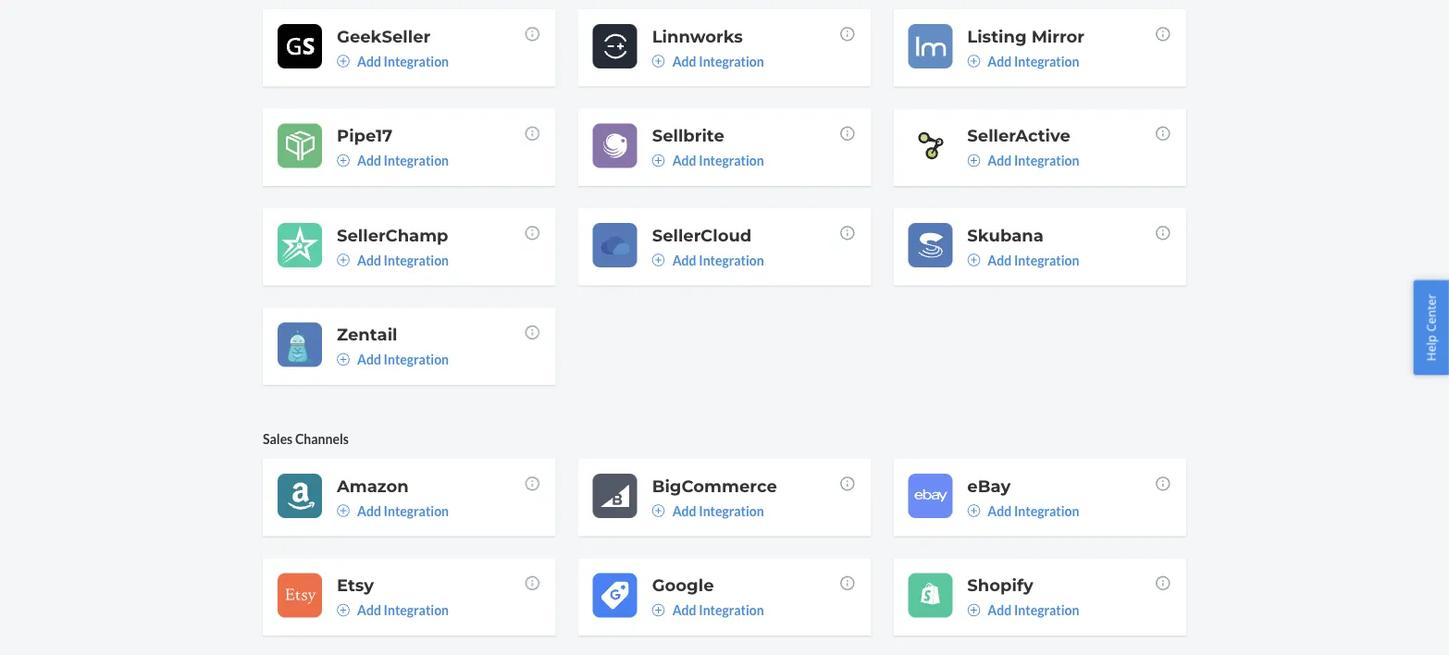 Task type: vqa. For each thing, say whether or not it's contained in the screenshot.
Center
yes



Task type: describe. For each thing, give the bounding box(es) containing it.
integration for ebay
[[1015, 503, 1080, 519]]

add for selleractive
[[988, 153, 1012, 169]]

add for skubana
[[988, 253, 1012, 268]]

integration for pipe17
[[384, 153, 449, 169]]

add for geekseller
[[357, 54, 381, 69]]

add for google
[[673, 603, 697, 619]]

add for pipe17
[[357, 153, 381, 169]]

add for ebay
[[988, 503, 1012, 519]]

integration for selleractive
[[1015, 153, 1080, 169]]

sellbrite
[[652, 126, 725, 146]]

amazon
[[337, 476, 409, 497]]

center
[[1423, 294, 1440, 332]]

add for amazon
[[357, 503, 381, 519]]

add integration link for geekseller
[[337, 52, 449, 71]]

add integration link for sellercloud
[[652, 251, 764, 270]]

add integration link for selleractive
[[968, 152, 1080, 170]]

add integration for shopify
[[988, 603, 1080, 619]]

bigcommerce
[[652, 476, 777, 497]]

add integration for pipe17
[[357, 153, 449, 169]]

skubana
[[968, 225, 1044, 246]]

sales channels
[[263, 431, 349, 447]]

add integration link for bigcommerce
[[652, 502, 764, 521]]

plus circle image for bigcommerce
[[652, 505, 665, 518]]

integration for listing mirror
[[1015, 54, 1080, 69]]

add integration link for amazon
[[337, 502, 449, 521]]

add integration for linnworks
[[673, 54, 764, 69]]

shopify
[[968, 576, 1034, 596]]

add integration link for etsy
[[337, 602, 449, 620]]

plus circle image for pipe17
[[337, 154, 350, 167]]

add integration for sellerchamp
[[357, 253, 449, 268]]

plus circle image for skubana
[[968, 254, 981, 267]]

selleractive
[[968, 126, 1071, 146]]

add integration for sellbrite
[[673, 153, 764, 169]]

integration for geekseller
[[384, 54, 449, 69]]

add integration for selleractive
[[988, 153, 1080, 169]]

plus circle image for ebay
[[968, 505, 981, 518]]

add for listing mirror
[[988, 54, 1012, 69]]

add integration link for ebay
[[968, 502, 1080, 521]]

add for linnworks
[[673, 54, 697, 69]]

add integration for bigcommerce
[[673, 503, 764, 519]]

add integration for etsy
[[357, 603, 449, 619]]

plus circle image for sellbrite
[[652, 154, 665, 167]]

add integration link for listing mirror
[[968, 52, 1080, 71]]

add integration link for google
[[652, 602, 764, 620]]

add integration link for pipe17
[[337, 152, 449, 170]]

add integration for sellercloud
[[673, 253, 764, 268]]

integration for linnworks
[[699, 54, 764, 69]]

sales
[[263, 431, 293, 447]]



Task type: locate. For each thing, give the bounding box(es) containing it.
add integration link down google
[[652, 602, 764, 620]]

plus circle image for shopify
[[968, 604, 981, 617]]

add integration down listing mirror
[[988, 54, 1080, 69]]

channels
[[295, 431, 349, 447]]

listing
[[968, 26, 1027, 47]]

add integration link down sellerchamp
[[337, 251, 449, 270]]

add down amazon
[[357, 503, 381, 519]]

geekseller
[[337, 26, 431, 47]]

add integration for google
[[673, 603, 764, 619]]

add integration link down skubana
[[968, 251, 1080, 270]]

add integration for listing mirror
[[988, 54, 1080, 69]]

ebay
[[968, 476, 1011, 497]]

google
[[652, 576, 714, 596]]

add integration down google
[[673, 603, 764, 619]]

add integration down skubana
[[988, 253, 1080, 268]]

add integration down the sellercloud
[[673, 253, 764, 268]]

help
[[1423, 335, 1440, 361]]

add down listing
[[988, 54, 1012, 69]]

help center button
[[1414, 280, 1450, 375]]

add for zentail
[[357, 352, 381, 368]]

plus circle image down the sellercloud
[[652, 254, 665, 267]]

add integration link down geekseller
[[337, 52, 449, 71]]

etsy
[[337, 576, 374, 596]]

add down selleractive
[[988, 153, 1012, 169]]

mirror
[[1032, 26, 1085, 47]]

add for etsy
[[357, 603, 381, 619]]

plus circle image
[[337, 154, 350, 167], [337, 254, 350, 267], [652, 254, 665, 267], [337, 354, 350, 366], [652, 604, 665, 617], [968, 604, 981, 617]]

add integration down geekseller
[[357, 54, 449, 69]]

sellerchamp
[[337, 225, 449, 246]]

add integration link
[[337, 52, 449, 71], [652, 52, 764, 71], [968, 52, 1080, 71], [337, 152, 449, 170], [652, 152, 764, 170], [968, 152, 1080, 170], [337, 251, 449, 270], [652, 251, 764, 270], [968, 251, 1080, 270], [337, 351, 449, 369], [337, 502, 449, 521], [652, 502, 764, 521], [968, 502, 1080, 521], [337, 602, 449, 620], [652, 602, 764, 620], [968, 602, 1080, 620]]

integration
[[384, 54, 449, 69], [699, 54, 764, 69], [1015, 54, 1080, 69], [384, 153, 449, 169], [699, 153, 764, 169], [1015, 153, 1080, 169], [384, 253, 449, 268], [699, 253, 764, 268], [1015, 253, 1080, 268], [384, 352, 449, 368], [384, 503, 449, 519], [699, 503, 764, 519], [1015, 503, 1080, 519], [384, 603, 449, 619], [699, 603, 764, 619], [1015, 603, 1080, 619]]

add down skubana
[[988, 253, 1012, 268]]

plus circle image down ebay
[[968, 505, 981, 518]]

add integration down 'zentail'
[[357, 352, 449, 368]]

add integration link down 'zentail'
[[337, 351, 449, 369]]

add integration link for sellerchamp
[[337, 251, 449, 270]]

integration for shopify
[[1015, 603, 1080, 619]]

integration for sellbrite
[[699, 153, 764, 169]]

plus circle image for google
[[652, 604, 665, 617]]

plus circle image down sellerchamp
[[337, 254, 350, 267]]

integration for amazon
[[384, 503, 449, 519]]

plus circle image
[[337, 55, 350, 68], [652, 55, 665, 68], [968, 55, 981, 68], [652, 154, 665, 167], [968, 154, 981, 167], [968, 254, 981, 267], [337, 505, 350, 518], [652, 505, 665, 518], [968, 505, 981, 518], [337, 604, 350, 617]]

add down the sellercloud
[[673, 253, 697, 268]]

add integration link for skubana
[[968, 251, 1080, 270]]

add for sellbrite
[[673, 153, 697, 169]]

plus circle image for etsy
[[337, 604, 350, 617]]

add down etsy
[[357, 603, 381, 619]]

plus circle image down amazon
[[337, 505, 350, 518]]

integration for zentail
[[384, 352, 449, 368]]

add integration link down pipe17
[[337, 152, 449, 170]]

add for sellercloud
[[673, 253, 697, 268]]

add integration link down etsy
[[337, 602, 449, 620]]

add integration link for zentail
[[337, 351, 449, 369]]

add integration down shopify
[[988, 603, 1080, 619]]

add integration down pipe17
[[357, 153, 449, 169]]

linnworks
[[652, 26, 743, 47]]

plus circle image for selleractive
[[968, 154, 981, 167]]

add down "linnworks"
[[673, 54, 697, 69]]

add integration down etsy
[[357, 603, 449, 619]]

add integration down ebay
[[988, 503, 1080, 519]]

add integration link down bigcommerce on the bottom of page
[[652, 502, 764, 521]]

add integration down the sellbrite
[[673, 153, 764, 169]]

plus circle image down shopify
[[968, 604, 981, 617]]

add integration down amazon
[[357, 503, 449, 519]]

add down the sellbrite
[[673, 153, 697, 169]]

plus circle image for zentail
[[337, 354, 350, 366]]

integration for sellercloud
[[699, 253, 764, 268]]

plus circle image down etsy
[[337, 604, 350, 617]]

add integration link for linnworks
[[652, 52, 764, 71]]

add integration for zentail
[[357, 352, 449, 368]]

plus circle image down "linnworks"
[[652, 55, 665, 68]]

add down ebay
[[988, 503, 1012, 519]]

plus circle image down skubana
[[968, 254, 981, 267]]

plus circle image for sellercloud
[[652, 254, 665, 267]]

plus circle image down 'zentail'
[[337, 354, 350, 366]]

add integration link down the sellbrite
[[652, 152, 764, 170]]

add
[[357, 54, 381, 69], [673, 54, 697, 69], [988, 54, 1012, 69], [357, 153, 381, 169], [673, 153, 697, 169], [988, 153, 1012, 169], [357, 253, 381, 268], [673, 253, 697, 268], [988, 253, 1012, 268], [357, 352, 381, 368], [357, 503, 381, 519], [673, 503, 697, 519], [988, 503, 1012, 519], [357, 603, 381, 619], [673, 603, 697, 619], [988, 603, 1012, 619]]

plus circle image for amazon
[[337, 505, 350, 518]]

add for sellerchamp
[[357, 253, 381, 268]]

plus circle image down bigcommerce on the bottom of page
[[652, 505, 665, 518]]

add integration for amazon
[[357, 503, 449, 519]]

add integration down sellerchamp
[[357, 253, 449, 268]]

integration for etsy
[[384, 603, 449, 619]]

integration for skubana
[[1015, 253, 1080, 268]]

add integration link down amazon
[[337, 502, 449, 521]]

add down shopify
[[988, 603, 1012, 619]]

plus circle image down google
[[652, 604, 665, 617]]

add down 'zentail'
[[357, 352, 381, 368]]

add integration for skubana
[[988, 253, 1080, 268]]

sellercloud
[[652, 225, 752, 246]]

add for bigcommerce
[[673, 503, 697, 519]]

pipe17
[[337, 126, 393, 146]]

add integration link down shopify
[[968, 602, 1080, 620]]

add down sellerchamp
[[357, 253, 381, 268]]

zentail
[[337, 325, 398, 345]]

plus circle image for sellerchamp
[[337, 254, 350, 267]]

integration for sellerchamp
[[384, 253, 449, 268]]

plus circle image down the sellbrite
[[652, 154, 665, 167]]

add for shopify
[[988, 603, 1012, 619]]

plus circle image down listing
[[968, 55, 981, 68]]

plus circle image for listing mirror
[[968, 55, 981, 68]]

plus circle image for linnworks
[[652, 55, 665, 68]]

integration for bigcommerce
[[699, 503, 764, 519]]

add integration link down the sellercloud
[[652, 251, 764, 270]]

add down google
[[673, 603, 697, 619]]

add integration link for shopify
[[968, 602, 1080, 620]]

help center
[[1423, 294, 1440, 361]]

add integration link down listing mirror
[[968, 52, 1080, 71]]

add integration down "linnworks"
[[673, 54, 764, 69]]

plus circle image down pipe17
[[337, 154, 350, 167]]

plus circle image down geekseller
[[337, 55, 350, 68]]

add integration link down selleractive
[[968, 152, 1080, 170]]

add integration link for sellbrite
[[652, 152, 764, 170]]

add integration down selleractive
[[988, 153, 1080, 169]]

add down pipe17
[[357, 153, 381, 169]]

integration for google
[[699, 603, 764, 619]]

listing mirror
[[968, 26, 1085, 47]]

add integration for ebay
[[988, 503, 1080, 519]]

add integration
[[357, 54, 449, 69], [673, 54, 764, 69], [988, 54, 1080, 69], [357, 153, 449, 169], [673, 153, 764, 169], [988, 153, 1080, 169], [357, 253, 449, 268], [673, 253, 764, 268], [988, 253, 1080, 268], [357, 352, 449, 368], [357, 503, 449, 519], [673, 503, 764, 519], [988, 503, 1080, 519], [357, 603, 449, 619], [673, 603, 764, 619], [988, 603, 1080, 619]]

add integration link down ebay
[[968, 502, 1080, 521]]

add integration down bigcommerce on the bottom of page
[[673, 503, 764, 519]]

plus circle image for geekseller
[[337, 55, 350, 68]]

add down geekseller
[[357, 54, 381, 69]]

add integration for geekseller
[[357, 54, 449, 69]]

add down bigcommerce on the bottom of page
[[673, 503, 697, 519]]

plus circle image down selleractive
[[968, 154, 981, 167]]

add integration link down "linnworks"
[[652, 52, 764, 71]]



